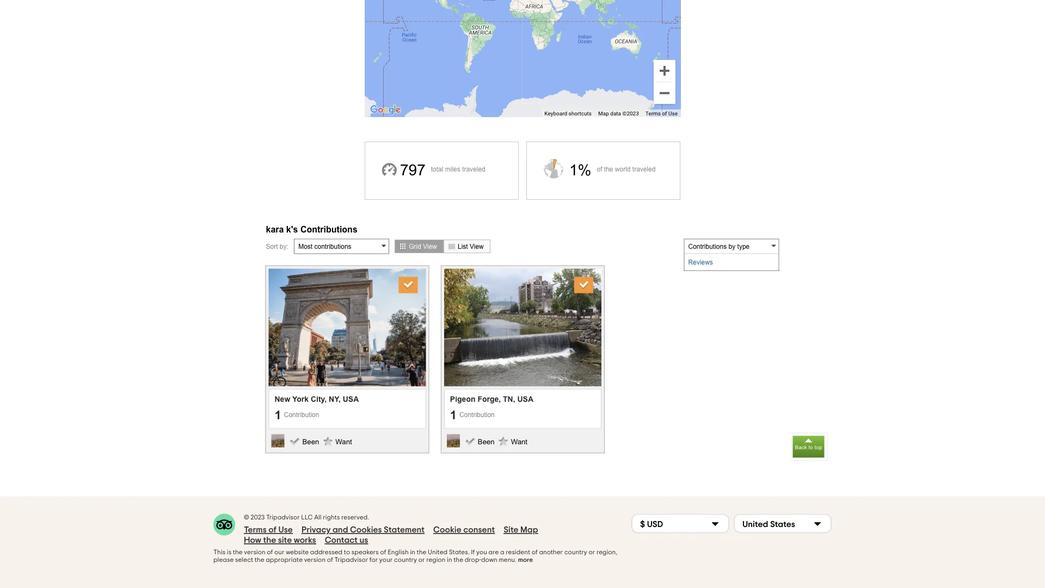 Task type: vqa. For each thing, say whether or not it's contained in the screenshot.
1st Traveled from the right
yes



Task type: locate. For each thing, give the bounding box(es) containing it.
0 vertical spatial united
[[743, 520, 769, 529]]

the
[[604, 166, 614, 173], [263, 536, 276, 545], [233, 550, 243, 556], [417, 550, 427, 556], [255, 557, 264, 564], [454, 557, 464, 564]]

tripadvisor down this is the version of our website addressed to speakers of english in the united states at the bottom left of page
[[335, 557, 368, 564]]

© 2023 tripadvisor llc all rights reserved.
[[244, 515, 369, 521]]

1 horizontal spatial want
[[511, 438, 528, 446]]

or
[[589, 550, 595, 556], [419, 557, 425, 564]]

1 1 from the left
[[275, 409, 281, 422]]

forge,
[[478, 395, 501, 404]]

use up site
[[279, 526, 293, 535]]

1 vertical spatial version
[[304, 557, 326, 564]]

most
[[299, 243, 313, 250]]

0 horizontal spatial been
[[303, 438, 319, 446]]

0 horizontal spatial version
[[244, 550, 266, 556]]

usa right tn,
[[518, 395, 534, 404]]

site map link
[[504, 525, 538, 535]]

the right select
[[255, 557, 264, 564]]

our
[[275, 550, 285, 556]]

want down new york city, ny, usa 1 contribution
[[336, 438, 352, 446]]

tripadvisor up site
[[266, 515, 300, 521]]

0 vertical spatial states
[[771, 520, 796, 529]]

kara k's contributions
[[266, 225, 358, 234]]

1 horizontal spatial united
[[743, 520, 769, 529]]

2023
[[251, 515, 265, 521]]

and
[[333, 526, 348, 535]]

terms
[[646, 111, 661, 117], [244, 526, 267, 535]]

the left the world
[[604, 166, 614, 173]]

0 horizontal spatial tripadvisor
[[266, 515, 300, 521]]

of down addressed
[[327, 557, 333, 564]]

0 vertical spatial in
[[410, 550, 416, 556]]

usd
[[647, 520, 664, 529]]

another
[[539, 550, 563, 556]]

1 horizontal spatial tripadvisor
[[335, 557, 368, 564]]

of up "more" button on the bottom of the page
[[532, 550, 538, 556]]

1 horizontal spatial use
[[669, 111, 678, 117]]

terms of use link right ©2023
[[646, 111, 678, 117]]

terms right ©2023
[[646, 111, 661, 117]]

the up region
[[417, 550, 427, 556]]

terms of use up how the site works link
[[244, 526, 293, 535]]

sort by:
[[266, 243, 289, 250]]

city,
[[311, 395, 327, 404]]

0 horizontal spatial traveled
[[462, 166, 486, 173]]

1 horizontal spatial usa
[[518, 395, 534, 404]]

1 horizontal spatial or
[[589, 550, 595, 556]]

use right ©2023
[[669, 111, 678, 117]]

0 vertical spatial country
[[565, 550, 588, 556]]

google image
[[368, 103, 404, 117]]

map inside "site map how the site works"
[[521, 526, 538, 535]]

of left our
[[267, 550, 273, 556]]

0 horizontal spatial country
[[394, 557, 417, 564]]

contribution down york
[[284, 412, 319, 419]]

0 vertical spatial or
[[589, 550, 595, 556]]

1 down new
[[275, 409, 281, 422]]

1 vertical spatial country
[[394, 557, 417, 564]]

in right region
[[447, 557, 452, 564]]

are
[[489, 550, 499, 556]]

0 vertical spatial tripadvisor
[[266, 515, 300, 521]]

view right 'list'
[[470, 243, 484, 250]]

1 want from the left
[[336, 438, 352, 446]]

1 horizontal spatial terms
[[646, 111, 661, 117]]

version down addressed
[[304, 557, 326, 564]]

grid
[[409, 243, 422, 250]]

to
[[809, 444, 814, 450], [344, 550, 350, 556]]

1 horizontal spatial been
[[478, 438, 495, 446]]

terms of use right ©2023
[[646, 111, 678, 117]]

map
[[599, 111, 609, 117], [521, 526, 538, 535]]

in inside . if you are a resident of another country or region, please select the appropriate version of tripadvisor for your country or region in the drop-down menu.
[[447, 557, 452, 564]]

if
[[471, 550, 475, 556]]

map region
[[244, 0, 802, 161]]

1 vertical spatial tripadvisor
[[335, 557, 368, 564]]

0 vertical spatial terms of use link
[[646, 111, 678, 117]]

usa inside pigeon forge, tn, usa 1 contribution
[[518, 395, 534, 404]]

1 horizontal spatial traveled
[[633, 166, 656, 173]]

drop-
[[465, 557, 481, 564]]

your
[[380, 557, 393, 564]]

$ usd button
[[632, 514, 730, 534]]

contribution down forge,
[[460, 412, 495, 419]]

contact
[[325, 536, 358, 545]]

more button
[[518, 557, 533, 564]]

version
[[244, 550, 266, 556], [304, 557, 326, 564]]

site
[[278, 536, 292, 545]]

appropriate
[[266, 557, 303, 564]]

1 usa from the left
[[343, 395, 359, 404]]

privacy
[[302, 526, 331, 535]]

terms of use link
[[646, 111, 678, 117], [244, 525, 293, 535]]

2 view from the left
[[470, 243, 484, 250]]

1 view from the left
[[423, 243, 437, 250]]

0 vertical spatial map
[[599, 111, 609, 117]]

usa inside new york city, ny, usa 1 contribution
[[343, 395, 359, 404]]

1% of the world traveled
[[570, 162, 656, 179]]

0 horizontal spatial terms
[[244, 526, 267, 535]]

contact us link
[[325, 535, 368, 546]]

1 horizontal spatial states
[[771, 520, 796, 529]]

want for contribution
[[511, 438, 528, 446]]

contributions
[[315, 243, 352, 250]]

of right "1%"
[[597, 166, 603, 173]]

0 horizontal spatial or
[[419, 557, 425, 564]]

1 vertical spatial states
[[449, 550, 468, 556]]

of inside "1% of the world traveled"
[[597, 166, 603, 173]]

use
[[669, 111, 678, 117], [279, 526, 293, 535]]

1 horizontal spatial contributions
[[689, 243, 727, 250]]

terms up how
[[244, 526, 267, 535]]

contribution inside pigeon forge, tn, usa 1 contribution
[[460, 412, 495, 419]]

want down pigeon forge, tn, usa 1 contribution
[[511, 438, 528, 446]]

states inside 'popup button'
[[771, 520, 796, 529]]

this is the version of our website addressed to speakers of english in the united states
[[214, 550, 468, 556]]

1
[[275, 409, 281, 422], [450, 409, 457, 422]]

or left region
[[419, 557, 425, 564]]

1 vertical spatial map
[[521, 526, 538, 535]]

0 horizontal spatial terms of use
[[244, 526, 293, 535]]

traveled right miles
[[462, 166, 486, 173]]

total
[[431, 166, 444, 173]]

by
[[729, 243, 736, 250]]

grid view
[[409, 243, 437, 250]]

contributions up contributions
[[301, 225, 358, 234]]

usa right ny,
[[343, 395, 359, 404]]

traveled right the world
[[633, 166, 656, 173]]

united inside 'popup button'
[[743, 520, 769, 529]]

2 1 from the left
[[450, 409, 457, 422]]

1 horizontal spatial 1
[[450, 409, 457, 422]]

terms of use link down 2023 on the bottom of page
[[244, 525, 293, 535]]

0 horizontal spatial terms of use link
[[244, 525, 293, 535]]

1 vertical spatial or
[[419, 557, 425, 564]]

1 vertical spatial contributions
[[689, 243, 727, 250]]

version down how
[[244, 550, 266, 556]]

map left data
[[599, 111, 609, 117]]

view
[[423, 243, 437, 250], [470, 243, 484, 250]]

new york city, ny, usa 1 contribution
[[275, 395, 359, 422]]

united states
[[743, 520, 796, 529]]

country down "english"
[[394, 557, 417, 564]]

view right grid
[[423, 243, 437, 250]]

map right "site"
[[521, 526, 538, 535]]

2 contribution from the left
[[460, 412, 495, 419]]

country right another
[[565, 550, 588, 556]]

0 horizontal spatial united
[[428, 550, 448, 556]]

a
[[501, 550, 505, 556]]

country
[[565, 550, 588, 556], [394, 557, 417, 564]]

more
[[518, 557, 533, 564]]

0 horizontal spatial want
[[336, 438, 352, 446]]

all
[[314, 515, 322, 521]]

miles
[[445, 166, 461, 173]]

or left "region,"
[[589, 550, 595, 556]]

shortcuts
[[569, 111, 592, 117]]

1 vertical spatial to
[[344, 550, 350, 556]]

1 inside pigeon forge, tn, usa 1 contribution
[[450, 409, 457, 422]]

cookie consent
[[434, 526, 495, 535]]

english
[[388, 550, 409, 556]]

0 horizontal spatial in
[[410, 550, 416, 556]]

1 been from the left
[[303, 438, 319, 446]]

0 vertical spatial contributions
[[301, 225, 358, 234]]

map data ©2023
[[599, 111, 639, 117]]

0 vertical spatial terms of use
[[646, 111, 678, 117]]

site map how the site works
[[244, 526, 538, 545]]

the left drop-
[[454, 557, 464, 564]]

2 usa from the left
[[518, 395, 534, 404]]

2 been from the left
[[478, 438, 495, 446]]

in right "english"
[[410, 550, 416, 556]]

kara
[[266, 225, 284, 234]]

by:
[[280, 243, 289, 250]]

0 horizontal spatial usa
[[343, 395, 359, 404]]

1 horizontal spatial view
[[470, 243, 484, 250]]

been down pigeon forge, tn, usa 1 contribution
[[478, 438, 495, 446]]

797 total miles traveled
[[400, 162, 486, 179]]

1 horizontal spatial country
[[565, 550, 588, 556]]

traveled
[[462, 166, 486, 173], [633, 166, 656, 173]]

the left site
[[263, 536, 276, 545]]

rights
[[323, 515, 340, 521]]

1 down pigeon
[[450, 409, 457, 422]]

1 horizontal spatial in
[[447, 557, 452, 564]]

york
[[292, 395, 309, 404]]

please
[[214, 557, 234, 564]]

1 contribution from the left
[[284, 412, 319, 419]]

site
[[504, 526, 519, 535]]

in
[[410, 550, 416, 556], [447, 557, 452, 564]]

1 vertical spatial terms of use link
[[244, 525, 293, 535]]

to down contact us
[[344, 550, 350, 556]]

1 traveled from the left
[[462, 166, 486, 173]]

been
[[303, 438, 319, 446], [478, 438, 495, 446]]

2 traveled from the left
[[633, 166, 656, 173]]

1%
[[570, 162, 592, 179]]

of right ©2023
[[663, 111, 668, 117]]

how
[[244, 536, 261, 545]]

contributions up reviews
[[689, 243, 727, 250]]

contributions
[[301, 225, 358, 234], [689, 243, 727, 250]]

0 horizontal spatial 1
[[275, 409, 281, 422]]

tripadvisor
[[266, 515, 300, 521], [335, 557, 368, 564]]

1 horizontal spatial to
[[809, 444, 814, 450]]

1 vertical spatial united
[[428, 550, 448, 556]]

0 horizontal spatial view
[[423, 243, 437, 250]]

been down new york city, ny, usa 1 contribution
[[303, 438, 319, 446]]

tripadvisor inside . if you are a resident of another country or region, please select the appropriate version of tripadvisor for your country or region in the drop-down menu.
[[335, 557, 368, 564]]

keyboard
[[545, 111, 568, 117]]

list view
[[458, 243, 484, 250]]

been for contribution
[[478, 438, 495, 446]]

region
[[427, 557, 446, 564]]

1 horizontal spatial version
[[304, 557, 326, 564]]

1 vertical spatial in
[[447, 557, 452, 564]]

to left top
[[809, 444, 814, 450]]

1 vertical spatial use
[[279, 526, 293, 535]]

of
[[663, 111, 668, 117], [597, 166, 603, 173], [269, 526, 277, 535], [267, 550, 273, 556], [380, 550, 386, 556], [532, 550, 538, 556], [327, 557, 333, 564]]

terms of use
[[646, 111, 678, 117], [244, 526, 293, 535]]

want for 1
[[336, 438, 352, 446]]

0 horizontal spatial contribution
[[284, 412, 319, 419]]

1 horizontal spatial contribution
[[460, 412, 495, 419]]

0 horizontal spatial map
[[521, 526, 538, 535]]

2 want from the left
[[511, 438, 528, 446]]

new
[[275, 395, 290, 404]]

0 vertical spatial terms
[[646, 111, 661, 117]]

back to top
[[795, 444, 823, 450]]



Task type: describe. For each thing, give the bounding box(es) containing it.
keyboard shortcuts button
[[545, 110, 592, 118]]

is
[[227, 550, 232, 556]]

for
[[370, 557, 378, 564]]

0 horizontal spatial use
[[279, 526, 293, 535]]

statement
[[384, 526, 425, 535]]

consent
[[464, 526, 495, 535]]

cookie consent button
[[434, 525, 495, 535]]

1 vertical spatial terms
[[244, 526, 267, 535]]

0 horizontal spatial states
[[449, 550, 468, 556]]

. if you are a resident of another country or region, please select the appropriate version of tripadvisor for your country or region in the drop-down menu.
[[214, 550, 618, 564]]

contribution inside new york city, ny, usa 1 contribution
[[284, 412, 319, 419]]

1 vertical spatial terms of use
[[244, 526, 293, 535]]

the inside "1% of the world traveled"
[[604, 166, 614, 173]]

$ usd
[[641, 520, 664, 529]]

view for grid view
[[423, 243, 437, 250]]

how the site works link
[[244, 535, 316, 546]]

pigeon forge, tn, usa 1 contribution
[[450, 395, 534, 422]]

reviews
[[689, 259, 713, 266]]

us
[[360, 536, 368, 545]]

privacy and cookies statement
[[302, 526, 425, 535]]

©2023
[[623, 111, 639, 117]]

©
[[244, 515, 249, 521]]

.
[[468, 550, 470, 556]]

been for 1
[[303, 438, 319, 446]]

0 horizontal spatial contributions
[[301, 225, 358, 234]]

sort
[[266, 243, 278, 250]]

0 horizontal spatial to
[[344, 550, 350, 556]]

down
[[481, 557, 498, 564]]

version inside . if you are a resident of another country or region, please select the appropriate version of tripadvisor for your country or region in the drop-down menu.
[[304, 557, 326, 564]]

k's
[[286, 225, 298, 234]]

1 inside new york city, ny, usa 1 contribution
[[275, 409, 281, 422]]

reserved.
[[342, 515, 369, 521]]

view for list view
[[470, 243, 484, 250]]

select
[[235, 557, 253, 564]]

you
[[477, 550, 487, 556]]

of up how the site works link
[[269, 526, 277, 535]]

ny,
[[329, 395, 341, 404]]

tn,
[[503, 395, 516, 404]]

works
[[294, 536, 316, 545]]

top
[[815, 444, 823, 450]]

$
[[641, 520, 646, 529]]

the right is on the left bottom
[[233, 550, 243, 556]]

llc
[[301, 515, 313, 521]]

1 horizontal spatial terms of use link
[[646, 111, 678, 117]]

0 vertical spatial to
[[809, 444, 814, 450]]

keyboard shortcuts
[[545, 111, 592, 117]]

1 horizontal spatial terms of use
[[646, 111, 678, 117]]

list
[[458, 243, 468, 250]]

contact us
[[325, 536, 368, 545]]

0 vertical spatial version
[[244, 550, 266, 556]]

traveled inside 797 total miles traveled
[[462, 166, 486, 173]]

1 horizontal spatial map
[[599, 111, 609, 117]]

speakers
[[352, 550, 379, 556]]

website
[[286, 550, 309, 556]]

united states button
[[734, 514, 832, 534]]

cookie
[[434, 526, 462, 535]]

resident
[[506, 550, 531, 556]]

addressed
[[310, 550, 343, 556]]

traveled inside "1% of the world traveled"
[[633, 166, 656, 173]]

cookies
[[350, 526, 382, 535]]

privacy and cookies statement link
[[302, 525, 425, 535]]

most contributions
[[299, 243, 352, 250]]

the inside "site map how the site works"
[[263, 536, 276, 545]]

reviews link
[[685, 254, 779, 271]]

data
[[611, 111, 622, 117]]

type
[[738, 243, 750, 250]]

pigeon
[[450, 395, 476, 404]]

back
[[795, 444, 808, 450]]

of up your
[[380, 550, 386, 556]]

contributions by type
[[689, 243, 750, 250]]

0 vertical spatial use
[[669, 111, 678, 117]]

menu.
[[499, 557, 517, 564]]

797
[[400, 162, 426, 179]]

this
[[214, 550, 226, 556]]



